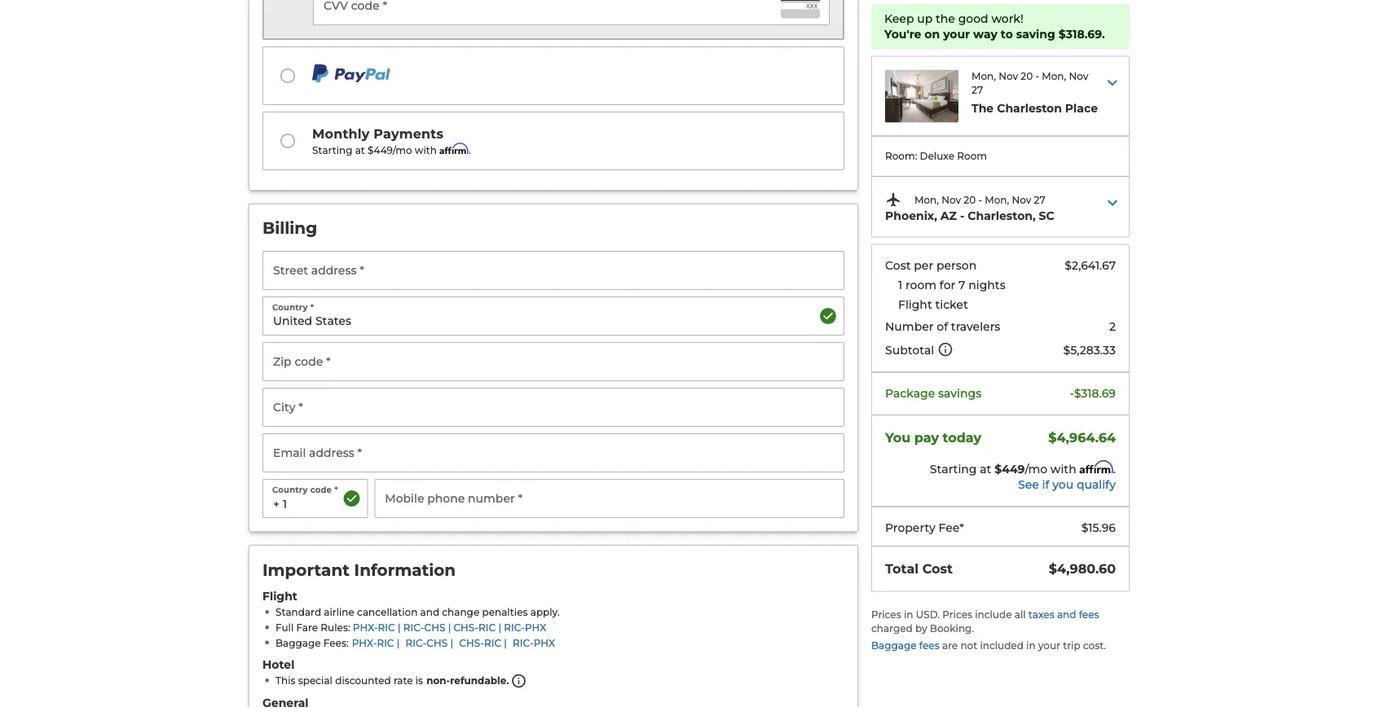 Task type: locate. For each thing, give the bounding box(es) containing it.
prices up charged
[[871, 609, 901, 621]]

mon, nov 20 - mon, nov 27
[[915, 194, 1046, 206]]

0 vertical spatial starting
[[312, 145, 353, 156]]

starting down monthly
[[312, 145, 353, 156]]

0 vertical spatial flight
[[898, 297, 932, 311]]

1 right +
[[283, 497, 287, 511]]

1 vertical spatial starting
[[930, 462, 977, 476]]

discounted
[[335, 675, 391, 687]]

prices up booking
[[943, 609, 973, 621]]

Street address * text field
[[263, 251, 845, 290]]

/mo up see
[[1025, 462, 1048, 476]]

person
[[937, 259, 977, 273]]

1 horizontal spatial and
[[1057, 609, 1076, 621]]

your left trip
[[1038, 640, 1061, 652]]

refundable.
[[450, 675, 509, 687]]

20 up phoenix, az - charleston, sc
[[964, 194, 976, 206]]

0 horizontal spatial and
[[420, 607, 440, 619]]

1 horizontal spatial cost
[[923, 561, 953, 577]]

and left change
[[420, 607, 440, 619]]

prices in usd . prices include all taxes and fees charged by booking . baggage fees are not included in your trip cost.
[[871, 609, 1106, 652]]

27 inside mon, nov 20 - mon, nov 27 the charleston place
[[972, 84, 983, 96]]

country down the billing
[[272, 302, 308, 312]]

starting inside the 'starting at $449 /mo with affirm . see if you qualify'
[[930, 462, 977, 476]]

0 horizontal spatial prices
[[871, 609, 901, 621]]

room
[[906, 278, 937, 292]]

0 horizontal spatial baggage
[[276, 638, 321, 649]]

and right taxes
[[1057, 609, 1076, 621]]

prices
[[871, 609, 901, 621], [943, 609, 973, 621]]

cost right total
[[923, 561, 953, 577]]

/mo inside 'monthly payments starting at $449 /mo with affirm .'
[[393, 145, 412, 156]]

1 horizontal spatial fees
[[1079, 609, 1099, 621]]

0 vertical spatial $449
[[368, 145, 393, 156]]

1 vertical spatial country
[[272, 485, 308, 495]]

place
[[1065, 101, 1098, 115]]

27 up sc
[[1034, 194, 1046, 206]]

1 vertical spatial /mo
[[1025, 462, 1048, 476]]

ric-
[[403, 622, 424, 634], [504, 622, 525, 634], [406, 638, 427, 649], [513, 638, 534, 649]]

affirm up qualify
[[1080, 460, 1113, 474]]

0 horizontal spatial 20
[[964, 194, 976, 206]]

0 horizontal spatial affirm
[[440, 143, 469, 155]]

2
[[1109, 320, 1116, 334]]

charged
[[871, 623, 913, 635]]

0 horizontal spatial with
[[415, 145, 437, 156]]

1 horizontal spatial flight
[[898, 297, 932, 311]]

1 country from the top
[[272, 302, 308, 312]]

0 horizontal spatial in
[[904, 609, 913, 621]]

1 vertical spatial 20
[[964, 194, 976, 206]]

2 country from the top
[[272, 485, 308, 495]]

pay
[[915, 430, 939, 446]]

1 horizontal spatial starting
[[930, 462, 977, 476]]

flight inside 1 room  for 7 nights flight ticket
[[898, 297, 932, 311]]

at
[[355, 145, 365, 156], [980, 462, 992, 476]]

taxes and fees link
[[1029, 609, 1102, 621]]

change
[[442, 607, 480, 619]]

country *
[[272, 302, 314, 312]]

0 vertical spatial with
[[415, 145, 437, 156]]

1 horizontal spatial 27
[[1034, 194, 1046, 206]]

baggage
[[276, 638, 321, 649], [871, 640, 917, 652]]

phx- down 'cancellation'
[[353, 622, 378, 634]]

mon, up the
[[972, 70, 996, 82]]

chs up the non-
[[427, 638, 448, 649]]

the
[[972, 101, 994, 115]]

flight
[[898, 297, 932, 311], [263, 589, 297, 603]]

starting
[[312, 145, 353, 156], [930, 462, 977, 476]]

1 prices from the left
[[871, 609, 901, 621]]

1 horizontal spatial 1
[[898, 278, 903, 292]]

baggage inside the flight standard airline cancellation and change penalties apply. full fare rules: phx-ric | ric-chs | chs-ric | ric-phx baggage fees: phx-ric | ric-chs | chs-ric | ric-phx
[[276, 638, 321, 649]]

you
[[1053, 478, 1074, 492]]

up
[[917, 11, 933, 25]]

/mo down payments
[[393, 145, 412, 156]]

starting down today
[[930, 462, 977, 476]]

20 inside mon, nov 20 - mon, nov 27 the charleston place
[[1021, 70, 1033, 82]]

mon,
[[972, 70, 996, 82], [1042, 70, 1067, 82], [915, 194, 939, 206], [985, 194, 1009, 206]]

ric
[[378, 622, 395, 634], [479, 622, 496, 634], [377, 638, 394, 649], [484, 638, 501, 649]]

0 vertical spatial ric-phx link
[[504, 622, 546, 634]]

at down monthly
[[355, 145, 365, 156]]

0 horizontal spatial starting
[[312, 145, 353, 156]]

0 horizontal spatial your
[[943, 27, 970, 41]]

0 horizontal spatial flight
[[263, 589, 297, 603]]

cost left per
[[885, 259, 911, 273]]

country
[[272, 302, 308, 312], [272, 485, 308, 495]]

penalties
[[482, 607, 528, 619]]

0 horizontal spatial at
[[355, 145, 365, 156]]

1 vertical spatial 27
[[1034, 194, 1046, 206]]

keep up the good work! you're on your way to saving $318.69.
[[885, 11, 1105, 41]]

$449 up see if you qualify link at the right
[[995, 462, 1025, 476]]

starting inside 'monthly payments starting at $449 /mo with affirm .'
[[312, 145, 353, 156]]

flight standard airline cancellation and change penalties apply. full fare rules: phx-ric | ric-chs | chs-ric | ric-phx baggage fees: phx-ric | ric-chs | chs-ric | ric-phx
[[263, 589, 560, 649]]

nov up the charleston,
[[1012, 194, 1032, 206]]

cost.
[[1083, 640, 1106, 652]]

0 vertical spatial 20
[[1021, 70, 1033, 82]]

1 horizontal spatial *
[[334, 485, 338, 495]]

fees
[[1079, 609, 1099, 621], [919, 640, 940, 652]]

pay by paypal image
[[312, 64, 390, 84]]

affirm down payments
[[440, 143, 469, 155]]

with down payments
[[415, 145, 437, 156]]

0 horizontal spatial 27
[[972, 84, 983, 96]]

non-
[[426, 675, 450, 687]]

0 vertical spatial 1
[[898, 278, 903, 292]]

in left usd
[[904, 609, 913, 621]]

0 vertical spatial 27
[[972, 84, 983, 96]]

0 vertical spatial /mo
[[393, 145, 412, 156]]

fees:
[[324, 638, 349, 649]]

fees up the cost.
[[1079, 609, 1099, 621]]

see if you qualify link
[[872, 477, 1116, 493]]

1 vertical spatial phx
[[534, 638, 555, 649]]

+ 1
[[273, 497, 287, 511]]

1 horizontal spatial 20
[[1021, 70, 1033, 82]]

1 vertical spatial $449
[[995, 462, 1025, 476]]

|
[[398, 622, 401, 634], [448, 622, 451, 634], [498, 622, 501, 634], [397, 638, 400, 649], [450, 638, 453, 649], [504, 638, 507, 649]]

1 vertical spatial with
[[1051, 462, 1077, 476]]

number
[[885, 320, 934, 334]]

and
[[420, 607, 440, 619], [1057, 609, 1076, 621]]

select success image
[[342, 489, 361, 509]]

fees down by
[[919, 640, 940, 652]]

affirm
[[440, 143, 469, 155], [1080, 460, 1113, 474]]

27 for mon, nov 20 - mon, nov 27
[[1034, 194, 1046, 206]]

- up $4,964.64
[[1070, 387, 1074, 401]]

chs down change
[[424, 622, 445, 634]]

1 horizontal spatial with
[[1051, 462, 1077, 476]]

1 horizontal spatial affirm
[[1080, 460, 1113, 474]]

0 vertical spatial at
[[355, 145, 365, 156]]

0 vertical spatial affirm
[[440, 143, 469, 155]]

flights image
[[885, 192, 902, 208]]

in
[[904, 609, 913, 621], [1026, 640, 1036, 652]]

baggage down fare
[[276, 638, 321, 649]]

$2,641.67
[[1065, 259, 1116, 273]]

saving
[[1016, 27, 1056, 41]]

1 inside 1 room  for 7 nights flight ticket
[[898, 278, 903, 292]]

0 vertical spatial phx
[[525, 622, 546, 634]]

$449 inside 'monthly payments starting at $449 /mo with affirm .'
[[368, 145, 393, 156]]

1 vertical spatial *
[[334, 485, 338, 495]]

your down the
[[943, 27, 970, 41]]

this special discounted rate is non-refundable.
[[276, 675, 509, 687]]

phx- right fees:
[[352, 638, 377, 649]]

0 horizontal spatial fees
[[919, 640, 940, 652]]

with inside 'monthly payments starting at $449 /mo with affirm .'
[[415, 145, 437, 156]]

1 horizontal spatial /mo
[[1025, 462, 1048, 476]]

1 vertical spatial in
[[1026, 640, 1036, 652]]

baggage fees link
[[871, 640, 942, 652]]

1 horizontal spatial prices
[[943, 609, 973, 621]]

20 up charleston at the right top of the page
[[1021, 70, 1033, 82]]

flight down room
[[898, 297, 932, 311]]

1 horizontal spatial $449
[[995, 462, 1025, 476]]

1 vertical spatial phx-
[[352, 638, 377, 649]]

nov
[[999, 70, 1018, 82], [1069, 70, 1089, 82], [942, 194, 961, 206], [1012, 194, 1032, 206]]

back of credit card image
[[781, 0, 820, 18]]

taxes
[[1029, 609, 1055, 621]]

cancellation
[[357, 607, 418, 619]]

are
[[942, 640, 958, 652]]

affirm inside the 'starting at $449 /mo with affirm . see if you qualify'
[[1080, 460, 1113, 474]]

0 vertical spatial country
[[272, 302, 308, 312]]

- inside mon, nov 20 - mon, nov 27 the charleston place
[[1036, 70, 1039, 82]]

with up you
[[1051, 462, 1077, 476]]

$318.69
[[1074, 387, 1116, 401]]

chs-
[[454, 622, 479, 634], [459, 638, 484, 649]]

at inside the 'starting at $449 /mo with affirm . see if you qualify'
[[980, 462, 992, 476]]

$449 inside the 'starting at $449 /mo with affirm . see if you qualify'
[[995, 462, 1025, 476]]

1 horizontal spatial at
[[980, 462, 992, 476]]

- right az on the top right of page
[[960, 209, 965, 223]]

ric-phx link for baggage fees:
[[510, 638, 555, 649]]

sc
[[1039, 209, 1055, 223]]

hotel
[[263, 658, 295, 672]]

country up + 1
[[272, 485, 308, 495]]

1 horizontal spatial baggage
[[871, 640, 917, 652]]

1 vertical spatial chs
[[427, 638, 448, 649]]

1 vertical spatial flight
[[263, 589, 297, 603]]

1 vertical spatial ric-phx link
[[510, 638, 555, 649]]

.
[[469, 145, 471, 156], [1113, 462, 1116, 476], [938, 609, 940, 621], [972, 623, 974, 635]]

monthly payments starting at $449 /mo with affirm .
[[312, 125, 471, 156]]

1 vertical spatial your
[[1038, 640, 1061, 652]]

0 horizontal spatial 1
[[283, 497, 287, 511]]

*
[[310, 302, 314, 312], [334, 485, 338, 495]]

toggle tooltip image
[[938, 342, 954, 358]]

cost
[[885, 259, 911, 273], [923, 561, 953, 577]]

0 horizontal spatial *
[[310, 302, 314, 312]]

0 horizontal spatial cost
[[885, 259, 911, 273]]

not
[[961, 640, 978, 652]]

phoenix, az - charleston, sc
[[885, 209, 1055, 223]]

flight up standard
[[263, 589, 297, 603]]

-$318.69
[[1070, 387, 1116, 401]]

27 up the
[[972, 84, 983, 96]]

1 vertical spatial affirm
[[1080, 460, 1113, 474]]

0 vertical spatial *
[[310, 302, 314, 312]]

this
[[276, 675, 296, 687]]

- up phoenix, az - charleston, sc
[[979, 194, 982, 206]]

0 vertical spatial your
[[943, 27, 970, 41]]

baggage down charged
[[871, 640, 917, 652]]

1 horizontal spatial in
[[1026, 640, 1036, 652]]

flight inside the flight standard airline cancellation and change penalties apply. full fare rules: phx-ric | ric-chs | chs-ric | ric-phx baggage fees: phx-ric | ric-chs | chs-ric | ric-phx
[[263, 589, 297, 603]]

at up see if you qualify link at the right
[[980, 462, 992, 476]]

1 vertical spatial fees
[[919, 640, 940, 652]]

1 vertical spatial 1
[[283, 497, 287, 511]]

on
[[925, 27, 940, 41]]

0 horizontal spatial /mo
[[393, 145, 412, 156]]

0 horizontal spatial $449
[[368, 145, 393, 156]]

2 prices from the left
[[943, 609, 973, 621]]

$449 down payments
[[368, 145, 393, 156]]

- up charleston at the right top of the page
[[1036, 70, 1039, 82]]

1 left room
[[898, 278, 903, 292]]

package savings
[[885, 387, 982, 401]]

important
[[263, 560, 350, 580]]

1 vertical spatial at
[[980, 462, 992, 476]]

in right included
[[1026, 640, 1036, 652]]

1 horizontal spatial your
[[1038, 640, 1061, 652]]

apply.
[[530, 607, 560, 619]]

with
[[415, 145, 437, 156], [1051, 462, 1077, 476]]

package
[[885, 387, 935, 401]]



Task type: vqa. For each thing, say whether or not it's contained in the screenshot.
right Parking
no



Task type: describe. For each thing, give the bounding box(es) containing it.
$318.69.
[[1059, 27, 1105, 41]]

non-refundable text element
[[276, 675, 423, 687]]

see
[[1018, 478, 1039, 492]]

$4,964.64
[[1049, 430, 1116, 446]]

starting at $449 /mo with affirm . see if you qualify
[[930, 460, 1116, 492]]

you're
[[885, 27, 922, 41]]

nov up place
[[1069, 70, 1089, 82]]

hotel image image
[[885, 69, 959, 122]]

property
[[885, 521, 936, 535]]

. inside 'monthly payments starting at $449 /mo with affirm .'
[[469, 145, 471, 156]]

0 vertical spatial fees
[[1079, 609, 1099, 621]]

$5,283.33
[[1064, 343, 1116, 357]]

0 vertical spatial chs-
[[454, 622, 479, 634]]

charleston
[[997, 101, 1062, 115]]

/mo inside the 'starting at $449 /mo with affirm . see if you qualify'
[[1025, 462, 1048, 476]]

. inside the 'starting at $449 /mo with affirm . see if you qualify'
[[1113, 462, 1116, 476]]

your inside keep up the good work! you're on your way to saving $318.69.
[[943, 27, 970, 41]]

deluxe
[[920, 150, 955, 162]]

code
[[310, 485, 332, 495]]

phoenix,
[[885, 209, 937, 223]]

total
[[885, 561, 919, 577]]

20 for mon, nov 20 - mon, nov 27 the charleston place
[[1021, 70, 1033, 82]]

savings
[[938, 387, 982, 401]]

today
[[943, 430, 982, 446]]

for
[[940, 278, 956, 292]]

0 vertical spatial phx-
[[353, 622, 378, 634]]

cost per person
[[885, 259, 977, 273]]

to
[[1001, 27, 1013, 41]]

7
[[959, 278, 966, 292]]

room: deluxe room
[[885, 150, 987, 162]]

with inside the 'starting at $449 /mo with affirm . see if you qualify'
[[1051, 462, 1077, 476]]

20 for mon, nov 20 - mon, nov 27
[[964, 194, 976, 206]]

1 room  for 7 nights flight ticket
[[898, 278, 1006, 311]]

monthly
[[312, 125, 370, 141]]

travelers
[[951, 320, 1001, 334]]

Zip code * text field
[[263, 342, 845, 382]]

property fee*
[[885, 521, 964, 535]]

mon, up the charleston,
[[985, 194, 1009, 206]]

of
[[937, 320, 948, 334]]

country for country *
[[272, 302, 308, 312]]

0 vertical spatial cost
[[885, 259, 911, 273]]

affirm inside 'monthly payments starting at $449 /mo with affirm .'
[[440, 143, 469, 155]]

full
[[276, 622, 294, 634]]

country for country code *
[[272, 485, 308, 495]]

and inside prices in usd . prices include all taxes and fees charged by booking . baggage fees are not included in your trip cost.
[[1057, 609, 1076, 621]]

ric-phx link for full fare rules:
[[504, 622, 546, 634]]

1 vertical spatial chs-
[[459, 638, 484, 649]]

Mobile phone number * telephone field
[[374, 479, 845, 518]]

total cost
[[885, 561, 953, 577]]

1 vertical spatial cost
[[923, 561, 953, 577]]

included
[[980, 640, 1024, 652]]

select success image
[[818, 307, 838, 326]]

baggage inside prices in usd . prices include all taxes and fees charged by booking . baggage fees are not included in your trip cost.
[[871, 640, 917, 652]]

Email address * email field
[[263, 434, 845, 473]]

booking
[[930, 623, 972, 635]]

$4,980.60
[[1049, 561, 1116, 577]]

CVV code * text field
[[313, 0, 830, 25]]

work!
[[992, 11, 1024, 25]]

if
[[1042, 478, 1050, 492]]

subtotal
[[885, 343, 934, 357]]

include
[[975, 609, 1012, 621]]

billing
[[263, 218, 317, 238]]

country code *
[[272, 485, 338, 495]]

payments
[[374, 125, 444, 141]]

rate
[[394, 675, 413, 687]]

airline
[[324, 607, 355, 619]]

mon, nov 20 - mon, nov 27 the charleston place
[[972, 70, 1098, 115]]

trip
[[1063, 640, 1081, 652]]

mon, up the "phoenix,"
[[915, 194, 939, 206]]

and inside the flight standard airline cancellation and change penalties apply. full fare rules: phx-ric | ric-chs | chs-ric | ric-phx baggage fees: phx-ric | ric-chs | chs-ric | ric-phx
[[420, 607, 440, 619]]

nights
[[969, 278, 1006, 292]]

rules:
[[321, 622, 350, 634]]

at inside 'monthly payments starting at $449 /mo with affirm .'
[[355, 145, 365, 156]]

keep
[[885, 11, 914, 25]]

by
[[915, 623, 927, 635]]

you
[[885, 430, 911, 446]]

special
[[298, 675, 333, 687]]

important information
[[263, 560, 456, 580]]

+
[[273, 497, 280, 511]]

27 for mon, nov 20 - mon, nov 27 the charleston place
[[972, 84, 983, 96]]

0 vertical spatial chs
[[424, 622, 445, 634]]

standard
[[276, 607, 321, 619]]

City text field
[[263, 388, 845, 427]]

fare
[[296, 622, 318, 634]]

good
[[958, 11, 989, 25]]

mon, up charleston at the right top of the page
[[1042, 70, 1067, 82]]

az
[[941, 209, 957, 223]]

room
[[957, 150, 987, 162]]

is
[[416, 675, 423, 687]]

way
[[973, 27, 998, 41]]

room:
[[885, 150, 917, 162]]

ticket
[[935, 297, 968, 311]]

usd
[[916, 609, 938, 621]]

nov up charleston at the right top of the page
[[999, 70, 1018, 82]]

fee*
[[939, 521, 964, 535]]

nov up az on the top right of page
[[942, 194, 961, 206]]

qualify
[[1077, 478, 1116, 492]]

0 vertical spatial in
[[904, 609, 913, 621]]

the
[[936, 11, 955, 25]]

your inside prices in usd . prices include all taxes and fees charged by booking . baggage fees are not included in your trip cost.
[[1038, 640, 1061, 652]]

information
[[354, 560, 456, 580]]

$15.96
[[1082, 521, 1116, 535]]

you pay today
[[885, 430, 982, 446]]

all
[[1015, 609, 1026, 621]]

charleston,
[[968, 209, 1036, 223]]



